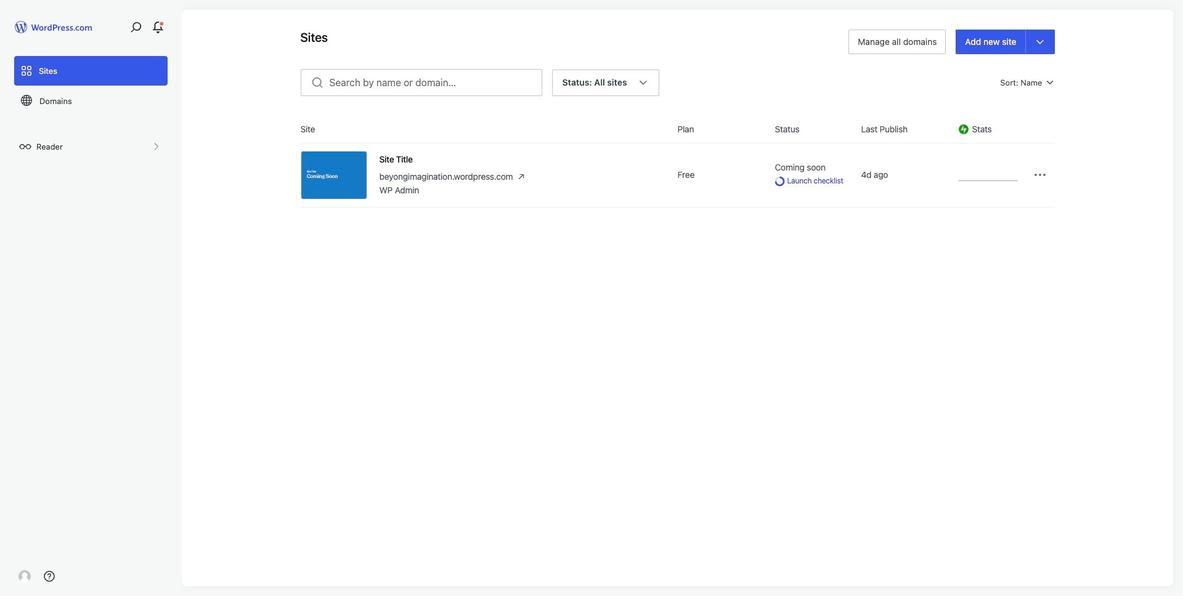 Task type: vqa. For each thing, say whether or not it's contained in the screenshot.
Security within the Main Content
no



Task type: locate. For each thing, give the bounding box(es) containing it.
site actions image
[[1033, 168, 1047, 183]]

(opens in a new tab) element
[[518, 171, 525, 183]]

highest hourly views 0 image
[[959, 173, 1017, 181]]

None search field
[[300, 69, 542, 96]]

jeremy miller image
[[18, 571, 31, 583]]

toggle menu image
[[1034, 36, 1045, 47]]



Task type: describe. For each thing, give the bounding box(es) containing it.
displaying all sites. element
[[562, 70, 627, 95]]

sorting by name. switch sorting mode image
[[1045, 78, 1055, 88]]

Search search field
[[329, 70, 541, 96]]



